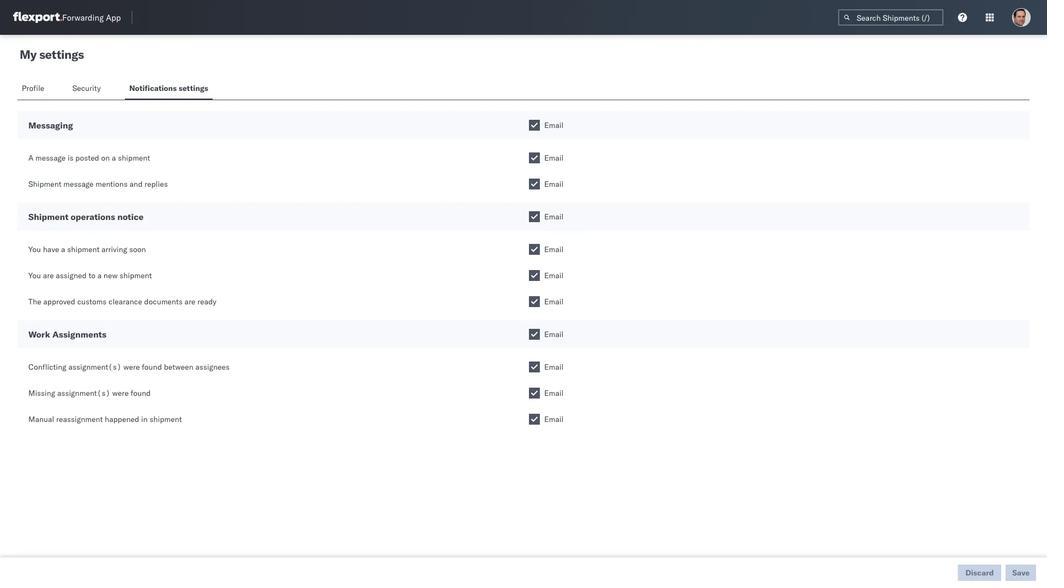 Task type: locate. For each thing, give the bounding box(es) containing it.
1 email from the top
[[544, 121, 564, 130]]

were for missing
[[112, 389, 129, 398]]

1 shipment from the top
[[28, 179, 61, 189]]

3 email from the top
[[544, 179, 564, 189]]

found
[[142, 363, 162, 372], [131, 389, 151, 398]]

manual
[[28, 415, 54, 425]]

email for messaging
[[544, 121, 564, 130]]

forwarding
[[62, 12, 104, 23]]

shipment down a
[[28, 179, 61, 189]]

0 vertical spatial were
[[123, 363, 140, 372]]

8 email from the top
[[544, 330, 564, 339]]

settings right notifications
[[179, 83, 208, 93]]

you
[[28, 245, 41, 254], [28, 271, 41, 281]]

email
[[544, 121, 564, 130], [544, 153, 564, 163], [544, 179, 564, 189], [544, 212, 564, 222], [544, 245, 564, 254], [544, 271, 564, 281], [544, 297, 564, 307], [544, 330, 564, 339], [544, 363, 564, 372], [544, 389, 564, 398], [544, 415, 564, 425]]

0 horizontal spatial settings
[[39, 47, 84, 62]]

1 vertical spatial shipment
[[28, 212, 68, 222]]

were left between
[[123, 363, 140, 372]]

Search Shipments (/) text field
[[838, 9, 943, 26]]

have
[[43, 245, 59, 254]]

customs
[[77, 297, 107, 307]]

is
[[68, 153, 73, 163]]

settings for notifications settings
[[179, 83, 208, 93]]

clearance
[[109, 297, 142, 307]]

email for the approved customs clearance documents are ready
[[544, 297, 564, 307]]

found for missing assignment(s) were found
[[131, 389, 151, 398]]

assigned
[[56, 271, 87, 281]]

message
[[35, 153, 66, 163], [63, 179, 94, 189]]

0 vertical spatial found
[[142, 363, 162, 372]]

email for you have a shipment arriving soon
[[544, 245, 564, 254]]

1 vertical spatial assignment(s)
[[57, 389, 110, 398]]

work assignments
[[28, 329, 106, 340]]

2 email from the top
[[544, 153, 564, 163]]

assignment(s) up the reassignment
[[57, 389, 110, 398]]

approved
[[43, 297, 75, 307]]

message for a
[[35, 153, 66, 163]]

documents
[[144, 297, 183, 307]]

forwarding app link
[[13, 12, 121, 23]]

1 vertical spatial you
[[28, 271, 41, 281]]

2 shipment from the top
[[28, 212, 68, 222]]

to
[[89, 271, 95, 281]]

you have a shipment arriving soon
[[28, 245, 146, 254]]

were
[[123, 363, 140, 372], [112, 389, 129, 398]]

4 email from the top
[[544, 212, 564, 222]]

9 email from the top
[[544, 363, 564, 372]]

are left assigned
[[43, 271, 54, 281]]

6 email from the top
[[544, 271, 564, 281]]

found left between
[[142, 363, 162, 372]]

2 you from the top
[[28, 271, 41, 281]]

1 vertical spatial found
[[131, 389, 151, 398]]

email for a message is posted on a shipment
[[544, 153, 564, 163]]

notifications settings
[[129, 83, 208, 93]]

email for shipment message mentions and replies
[[544, 179, 564, 189]]

5 email from the top
[[544, 245, 564, 254]]

1 vertical spatial message
[[63, 179, 94, 189]]

shipment
[[118, 153, 150, 163], [67, 245, 99, 254], [120, 271, 152, 281], [150, 415, 182, 425]]

a right to
[[97, 271, 102, 281]]

messaging
[[28, 120, 73, 131]]

0 vertical spatial shipment
[[28, 179, 61, 189]]

0 horizontal spatial are
[[43, 271, 54, 281]]

happened
[[105, 415, 139, 425]]

shipment message mentions and replies
[[28, 179, 168, 189]]

are
[[43, 271, 54, 281], [185, 297, 195, 307]]

message down is
[[63, 179, 94, 189]]

are left ready
[[185, 297, 195, 307]]

forwarding app
[[62, 12, 121, 23]]

shipment for shipment operations notice
[[28, 212, 68, 222]]

1 horizontal spatial settings
[[179, 83, 208, 93]]

the approved customs clearance documents are ready
[[28, 297, 216, 307]]

assignment(s) up missing assignment(s) were found
[[68, 363, 121, 372]]

in
[[141, 415, 148, 425]]

profile
[[22, 83, 44, 93]]

settings
[[39, 47, 84, 62], [179, 83, 208, 93]]

email for you are assigned to a new shipment
[[544, 271, 564, 281]]

None checkbox
[[529, 120, 540, 131], [529, 153, 540, 164], [529, 179, 540, 190], [529, 270, 540, 281], [529, 362, 540, 373], [529, 414, 540, 425], [529, 120, 540, 131], [529, 153, 540, 164], [529, 179, 540, 190], [529, 270, 540, 281], [529, 362, 540, 373], [529, 414, 540, 425]]

1 horizontal spatial are
[[185, 297, 195, 307]]

manual reassignment happened in shipment
[[28, 415, 182, 425]]

1 vertical spatial were
[[112, 389, 129, 398]]

my settings
[[20, 47, 84, 62]]

found for conflicting assignment(s) were found between assignees
[[142, 363, 162, 372]]

a
[[112, 153, 116, 163], [61, 245, 65, 254], [97, 271, 102, 281]]

soon
[[129, 245, 146, 254]]

you for you are assigned to a new shipment
[[28, 271, 41, 281]]

1 vertical spatial a
[[61, 245, 65, 254]]

my
[[20, 47, 37, 62]]

shipment up have
[[28, 212, 68, 222]]

email for shipment operations notice
[[544, 212, 564, 222]]

assignment(s)
[[68, 363, 121, 372], [57, 389, 110, 398]]

settings inside button
[[179, 83, 208, 93]]

settings for my settings
[[39, 47, 84, 62]]

10 email from the top
[[544, 389, 564, 398]]

1 you from the top
[[28, 245, 41, 254]]

you left have
[[28, 245, 41, 254]]

a right on
[[112, 153, 116, 163]]

you up the
[[28, 271, 41, 281]]

shipment operations notice
[[28, 212, 144, 222]]

None checkbox
[[529, 212, 540, 222], [529, 244, 540, 255], [529, 297, 540, 308], [529, 329, 540, 340], [529, 388, 540, 399], [529, 212, 540, 222], [529, 244, 540, 255], [529, 297, 540, 308], [529, 329, 540, 340], [529, 388, 540, 399]]

0 vertical spatial are
[[43, 271, 54, 281]]

7 email from the top
[[544, 297, 564, 307]]

0 vertical spatial a
[[112, 153, 116, 163]]

assignment(s) for conflicting
[[68, 363, 121, 372]]

1 horizontal spatial a
[[97, 271, 102, 281]]

shipment
[[28, 179, 61, 189], [28, 212, 68, 222]]

found up in
[[131, 389, 151, 398]]

mentions
[[96, 179, 128, 189]]

1 vertical spatial settings
[[179, 83, 208, 93]]

0 vertical spatial settings
[[39, 47, 84, 62]]

11 email from the top
[[544, 415, 564, 425]]

0 vertical spatial message
[[35, 153, 66, 163]]

were up happened
[[112, 389, 129, 398]]

flexport. image
[[13, 12, 62, 23]]

message right a
[[35, 153, 66, 163]]

0 vertical spatial you
[[28, 245, 41, 254]]

a right have
[[61, 245, 65, 254]]

settings right 'my'
[[39, 47, 84, 62]]

email for manual reassignment happened in shipment
[[544, 415, 564, 425]]

0 vertical spatial assignment(s)
[[68, 363, 121, 372]]



Task type: describe. For each thing, give the bounding box(es) containing it.
work
[[28, 329, 50, 340]]

assignments
[[52, 329, 106, 340]]

a
[[28, 153, 33, 163]]

notifications
[[129, 83, 177, 93]]

app
[[106, 12, 121, 23]]

profile button
[[17, 79, 51, 100]]

arriving
[[101, 245, 127, 254]]

email for missing assignment(s) were found
[[544, 389, 564, 398]]

2 horizontal spatial a
[[112, 153, 116, 163]]

a message is posted on a shipment
[[28, 153, 150, 163]]

conflicting assignment(s) were found between assignees
[[28, 363, 230, 372]]

the
[[28, 297, 41, 307]]

missing assignment(s) were found
[[28, 389, 151, 398]]

shipment up and
[[118, 153, 150, 163]]

you for you have a shipment arriving soon
[[28, 245, 41, 254]]

ready
[[197, 297, 216, 307]]

security
[[72, 83, 101, 93]]

between
[[164, 363, 193, 372]]

new
[[104, 271, 118, 281]]

message for shipment
[[63, 179, 94, 189]]

on
[[101, 153, 110, 163]]

shipment right new
[[120, 271, 152, 281]]

notice
[[117, 212, 144, 222]]

2 vertical spatial a
[[97, 271, 102, 281]]

missing
[[28, 389, 55, 398]]

operations
[[71, 212, 115, 222]]

shipment for shipment message mentions and replies
[[28, 179, 61, 189]]

email for conflicting assignment(s) were found between assignees
[[544, 363, 564, 372]]

and
[[130, 179, 143, 189]]

assignees
[[195, 363, 230, 372]]

assignment(s) for missing
[[57, 389, 110, 398]]

security button
[[68, 79, 107, 100]]

you are assigned to a new shipment
[[28, 271, 152, 281]]

0 horizontal spatial a
[[61, 245, 65, 254]]

posted
[[75, 153, 99, 163]]

email for work assignments
[[544, 330, 564, 339]]

shipment up "you are assigned to a new shipment"
[[67, 245, 99, 254]]

reassignment
[[56, 415, 103, 425]]

shipment right in
[[150, 415, 182, 425]]

replies
[[145, 179, 168, 189]]

notifications settings button
[[125, 79, 213, 100]]

conflicting
[[28, 363, 66, 372]]

1 vertical spatial are
[[185, 297, 195, 307]]

were for conflicting
[[123, 363, 140, 372]]



Task type: vqa. For each thing, say whether or not it's contained in the screenshot.
first flex-1911408 from the bottom
no



